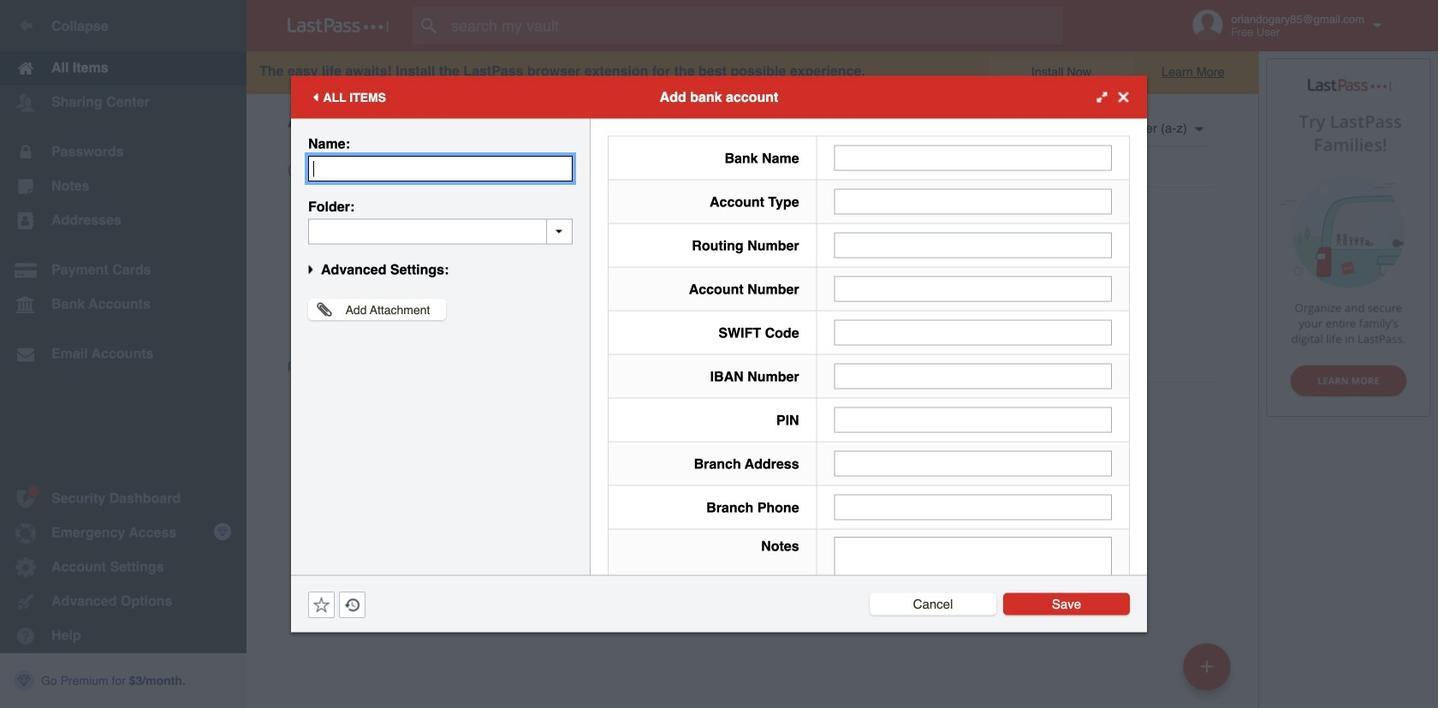 Task type: locate. For each thing, give the bounding box(es) containing it.
None text field
[[835, 145, 1113, 171], [835, 189, 1113, 215], [835, 233, 1113, 258], [835, 320, 1113, 346], [835, 364, 1113, 389], [835, 407, 1113, 433], [835, 451, 1113, 477], [835, 537, 1113, 643], [835, 145, 1113, 171], [835, 189, 1113, 215], [835, 233, 1113, 258], [835, 320, 1113, 346], [835, 364, 1113, 389], [835, 407, 1113, 433], [835, 451, 1113, 477], [835, 537, 1113, 643]]

new item image
[[1202, 661, 1214, 673]]

Search search field
[[413, 7, 1097, 45]]

None text field
[[308, 156, 573, 182], [308, 219, 573, 245], [835, 276, 1113, 302], [835, 495, 1113, 520], [308, 156, 573, 182], [308, 219, 573, 245], [835, 276, 1113, 302], [835, 495, 1113, 520]]

main navigation navigation
[[0, 0, 247, 708]]

new item navigation
[[1178, 638, 1242, 708]]

dialog
[[291, 76, 1148, 654]]



Task type: describe. For each thing, give the bounding box(es) containing it.
vault options navigation
[[247, 94, 1259, 146]]

lastpass image
[[288, 18, 389, 33]]

search my vault text field
[[413, 7, 1097, 45]]



